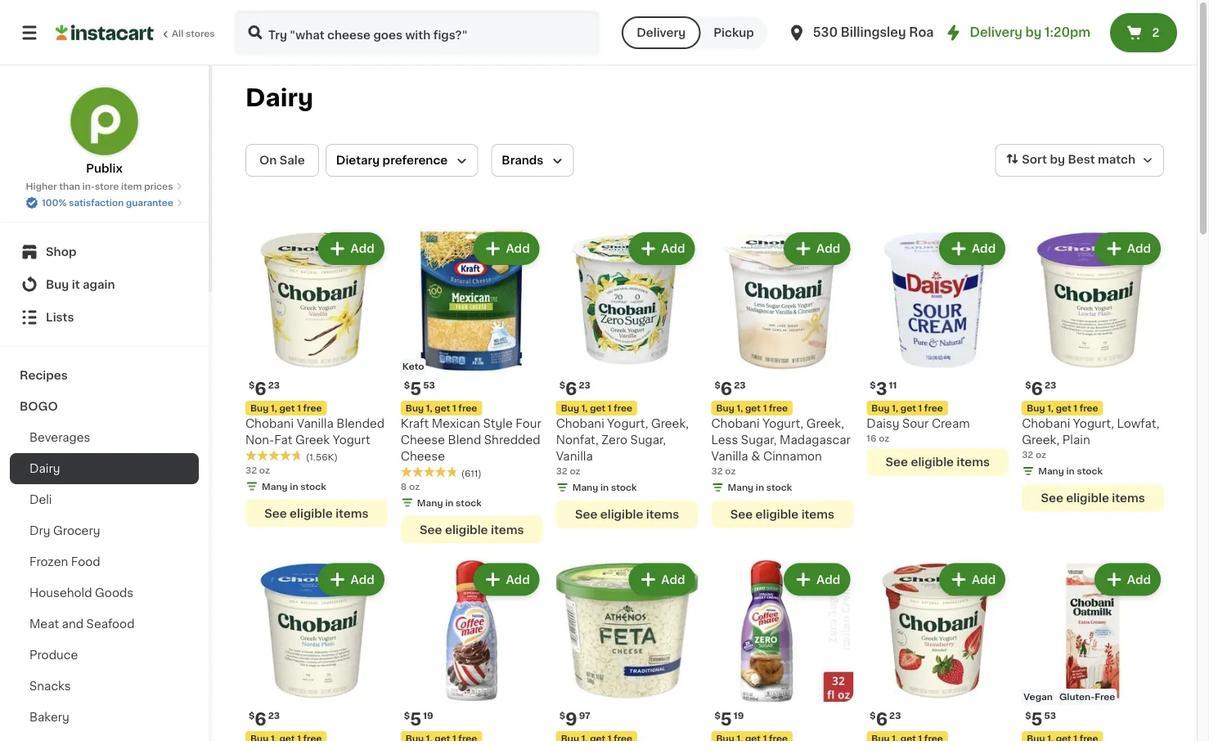 Task type: locate. For each thing, give the bounding box(es) containing it.
vanilla for chobani yogurt, greek, less sugar, madagascar vanilla & cinnamon
[[712, 451, 749, 462]]

see down 'nonfat,' at the bottom of the page
[[575, 509, 598, 520]]

get for daisy sour cream
[[901, 404, 917, 413]]

0 horizontal spatial by
[[1026, 27, 1042, 38]]

2 horizontal spatial vanilla
[[712, 451, 749, 462]]

see down the 32 oz
[[265, 508, 287, 519]]

get up mexican
[[435, 404, 450, 413]]

see eligible items down (611)
[[420, 524, 524, 536]]

cinnamon
[[764, 451, 823, 462]]

frozen food link
[[10, 547, 199, 578]]

see eligible items button down 'chobani yogurt, lowfat, greek, plain 32 oz'
[[1022, 484, 1165, 512]]

see eligible items down daisy sour cream 16 oz
[[886, 457, 990, 468]]

eligible down (611)
[[445, 524, 488, 536]]

2 $ 5 19 from the left
[[404, 711, 434, 728]]

free up chobani yogurt, greek, less sugar, madagascar vanilla & cinnamon 32 oz
[[769, 404, 788, 413]]

$ 3 11
[[870, 380, 897, 397]]

delivery left pickup
[[637, 27, 686, 38]]

buy 1, get 1 free up fat
[[250, 404, 322, 413]]

1 horizontal spatial $ 5 19
[[715, 711, 744, 728]]

2 cheese from the top
[[401, 451, 445, 462]]

1 for kraft mexican style four cheese blend shredded cheese
[[453, 404, 456, 413]]

many in stock down &
[[728, 483, 793, 492]]

53 down vegan
[[1045, 712, 1057, 721]]

yogurt, inside chobani yogurt, greek, nonfat, zero sugar, vanilla 32 oz
[[608, 418, 649, 430]]

buy for daisy sour cream
[[872, 404, 890, 413]]

yogurt, inside 'chobani yogurt, lowfat, greek, plain 32 oz'
[[1074, 418, 1115, 430]]

produce
[[29, 650, 78, 661]]

1, up daisy
[[892, 404, 899, 413]]

greek, inside chobani yogurt, greek, less sugar, madagascar vanilla & cinnamon 32 oz
[[807, 418, 845, 430]]

get for chobani yogurt, greek, less sugar, madagascar vanilla & cinnamon
[[746, 404, 761, 413]]

buy up 'nonfat,' at the bottom of the page
[[561, 404, 579, 413]]

11
[[889, 381, 897, 390]]

see eligible items button for daisy sour cream
[[867, 448, 1009, 476]]

$ 6 23
[[249, 380, 280, 397], [715, 380, 746, 397], [560, 380, 591, 397], [1026, 380, 1057, 397], [249, 711, 280, 728], [870, 711, 902, 728]]

buy 1, get 1 free up sour at the bottom of page
[[872, 404, 944, 413]]

by right sort
[[1050, 154, 1066, 166]]

1 up 'zero'
[[608, 404, 612, 413]]

eligible down (1.56k)
[[290, 508, 333, 519]]

1 horizontal spatial 19
[[734, 712, 744, 721]]

1, up less
[[737, 404, 743, 413]]

chobani up 'nonfat,' at the bottom of the page
[[556, 418, 605, 430]]

in down fat
[[290, 482, 298, 491]]

1 vertical spatial $ 5 53
[[1026, 711, 1057, 728]]

0 horizontal spatial 53
[[423, 381, 435, 390]]

vanilla down 'nonfat,' at the bottom of the page
[[556, 451, 593, 462]]

household goods link
[[10, 578, 199, 609]]

1 horizontal spatial greek,
[[807, 418, 845, 430]]

19
[[734, 712, 744, 721], [423, 712, 434, 721]]

free for chobani yogurt, greek, less sugar, madagascar vanilla & cinnamon
[[769, 404, 788, 413]]

by left 1:20pm
[[1026, 27, 1042, 38]]

buy up 'chobani yogurt, lowfat, greek, plain 32 oz'
[[1027, 404, 1046, 413]]

see eligible items button down chobani yogurt, greek, nonfat, zero sugar, vanilla 32 oz
[[556, 501, 699, 529]]

greek
[[295, 434, 330, 446]]

sugar, right 'zero'
[[631, 434, 666, 446]]

stock down cinnamon
[[767, 483, 793, 492]]

chobani inside chobani yogurt, greek, less sugar, madagascar vanilla & cinnamon 32 oz
[[712, 418, 760, 430]]

items for chobani vanilla blended non-fat greek yogurt
[[336, 508, 369, 519]]

on sale button
[[246, 144, 319, 177]]

delivery inside button
[[637, 27, 686, 38]]

6 1, from the left
[[1048, 404, 1054, 413]]

2 chobani from the left
[[712, 418, 760, 430]]

delivery by 1:20pm link
[[944, 23, 1091, 43]]

1 horizontal spatial $ 5 53
[[1026, 711, 1057, 728]]

1 up chobani vanilla blended non-fat greek yogurt
[[297, 404, 301, 413]]

items inside product group
[[957, 457, 990, 468]]

vanilla inside chobani yogurt, greek, less sugar, madagascar vanilla & cinnamon 32 oz
[[712, 451, 749, 462]]

0 horizontal spatial $ 5 53
[[404, 380, 435, 397]]

free up 'zero'
[[614, 404, 633, 413]]

get up chobani yogurt, greek, less sugar, madagascar vanilla & cinnamon 32 oz
[[746, 404, 761, 413]]

1 vertical spatial cheese
[[401, 451, 445, 462]]

madagascar
[[780, 434, 851, 446]]

get up sour at the bottom of page
[[901, 404, 917, 413]]

free up mexican
[[459, 404, 477, 413]]

add button
[[320, 234, 383, 264], [475, 234, 538, 264], [630, 234, 694, 264], [786, 234, 849, 264], [941, 234, 1004, 264], [1097, 234, 1160, 264], [320, 565, 383, 595], [475, 565, 538, 595], [630, 565, 694, 595], [786, 565, 849, 595], [941, 565, 1004, 595], [1097, 565, 1160, 595]]

1 1, from the left
[[271, 404, 277, 413]]

free
[[303, 404, 322, 413], [769, 404, 788, 413], [459, 404, 477, 413], [614, 404, 633, 413], [925, 404, 944, 413], [1080, 404, 1099, 413]]

free for kraft mexican style four cheese blend shredded cheese
[[459, 404, 477, 413]]

1 cheese from the top
[[401, 434, 445, 446]]

higher than in-store item prices link
[[26, 180, 183, 193]]

100%
[[42, 198, 67, 207]]

items
[[957, 457, 990, 468], [1113, 493, 1146, 504], [336, 508, 369, 519], [802, 509, 835, 520], [646, 509, 680, 520], [491, 524, 524, 536]]

1 yogurt, from the left
[[763, 418, 804, 430]]

yogurt, inside chobani yogurt, greek, less sugar, madagascar vanilla & cinnamon 32 oz
[[763, 418, 804, 430]]

see eligible items button down cinnamon
[[712, 501, 854, 529]]

3 free from the left
[[459, 404, 477, 413]]

see eligible items button for kraft mexican style four cheese blend shredded cheese
[[401, 516, 543, 544]]

see eligible items button for chobani yogurt, greek, nonfat, zero sugar, vanilla
[[556, 501, 699, 529]]

dairy up deli
[[29, 463, 60, 475]]

buy
[[46, 279, 69, 291], [250, 404, 269, 413], [717, 404, 735, 413], [406, 404, 424, 413], [561, 404, 579, 413], [872, 404, 890, 413], [1027, 404, 1046, 413]]

see for chobani yogurt, lowfat, greek, plain
[[1041, 493, 1064, 504]]

$ 5 53 down vegan
[[1026, 711, 1057, 728]]

dietary preference
[[336, 155, 448, 166]]

32
[[1022, 450, 1034, 459], [246, 466, 257, 475], [712, 467, 723, 476], [556, 467, 568, 476]]

many down 8 oz
[[417, 498, 443, 507]]

get up plain
[[1056, 404, 1072, 413]]

1 horizontal spatial 53
[[1045, 712, 1057, 721]]

get
[[279, 404, 295, 413], [746, 404, 761, 413], [435, 404, 450, 413], [590, 404, 606, 413], [901, 404, 917, 413], [1056, 404, 1072, 413]]

2 free from the left
[[769, 404, 788, 413]]

yogurt, up plain
[[1074, 418, 1115, 430]]

greek, inside chobani yogurt, greek, nonfat, zero sugar, vanilla 32 oz
[[651, 418, 689, 430]]

3 chobani from the left
[[556, 418, 605, 430]]

see eligible items for chobani yogurt, greek, nonfat, zero sugar, vanilla
[[575, 509, 680, 520]]

chobani up plain
[[1022, 418, 1071, 430]]

see eligible items button down (611)
[[401, 516, 543, 544]]

53 down keto
[[423, 381, 435, 390]]

3 get from the left
[[435, 404, 450, 413]]

see down plain
[[1041, 493, 1064, 504]]

2 buy 1, get 1 free from the left
[[717, 404, 788, 413]]

see eligible items down cinnamon
[[731, 509, 835, 520]]

1 get from the left
[[279, 404, 295, 413]]

many down &
[[728, 483, 754, 492]]

by for delivery
[[1026, 27, 1042, 38]]

2 19 from the left
[[423, 712, 434, 721]]

chobani inside chobani vanilla blended non-fat greek yogurt
[[246, 418, 294, 430]]

see eligible items button down daisy sour cream 16 oz
[[867, 448, 1009, 476]]

chobani inside chobani yogurt, greek, nonfat, zero sugar, vanilla 32 oz
[[556, 418, 605, 430]]

0 horizontal spatial sugar,
[[631, 434, 666, 446]]

0 horizontal spatial 19
[[423, 712, 434, 721]]

buy up less
[[717, 404, 735, 413]]

1 for daisy sour cream
[[919, 404, 923, 413]]

5 get from the left
[[901, 404, 917, 413]]

best match
[[1068, 154, 1136, 166]]

yogurt
[[333, 434, 371, 446]]

1 vertical spatial 53
[[1045, 712, 1057, 721]]

0 horizontal spatial dairy
[[29, 463, 60, 475]]

0 vertical spatial by
[[1026, 27, 1042, 38]]

6 free from the left
[[1080, 404, 1099, 413]]

1 horizontal spatial delivery
[[970, 27, 1023, 38]]

get for chobani yogurt, lowfat, greek, plain
[[1056, 404, 1072, 413]]

see eligible items button
[[867, 448, 1009, 476], [1022, 484, 1165, 512], [246, 500, 388, 527], [712, 501, 854, 529], [556, 501, 699, 529], [401, 516, 543, 544]]

many in stock down plain
[[1039, 467, 1103, 476]]

sugar,
[[741, 434, 777, 446], [631, 434, 666, 446]]

eligible down cinnamon
[[756, 509, 799, 520]]

style
[[483, 418, 513, 430]]

eligible for chobani vanilla blended non-fat greek yogurt
[[290, 508, 333, 519]]

in for chobani yogurt, greek, nonfat, zero sugar, vanilla
[[601, 483, 609, 492]]

see eligible items down 'chobani yogurt, lowfat, greek, plain 32 oz'
[[1041, 493, 1146, 504]]

chobani inside 'chobani yogurt, lowfat, greek, plain 32 oz'
[[1022, 418, 1071, 430]]

buy 1, get 1 free up plain
[[1027, 404, 1099, 413]]

None search field
[[234, 10, 601, 56]]

sort by
[[1023, 154, 1066, 166]]

in down plain
[[1067, 467, 1075, 476]]

4 chobani from the left
[[1022, 418, 1071, 430]]

5 buy 1, get 1 free from the left
[[872, 404, 944, 413]]

5
[[410, 380, 422, 397], [721, 711, 732, 728], [410, 711, 422, 728], [1032, 711, 1043, 728]]

produce link
[[10, 640, 199, 671]]

sugar, up &
[[741, 434, 777, 446]]

chobani
[[246, 418, 294, 430], [712, 418, 760, 430], [556, 418, 605, 430], [1022, 418, 1071, 430]]

1 for chobani vanilla blended non-fat greek yogurt
[[297, 404, 301, 413]]

chobani up less
[[712, 418, 760, 430]]

1 buy 1, get 1 free from the left
[[250, 404, 322, 413]]

0 vertical spatial cheese
[[401, 434, 445, 446]]

$ 9 97
[[560, 711, 591, 728]]

preference
[[383, 155, 448, 166]]

1 for chobani yogurt, greek, less sugar, madagascar vanilla & cinnamon
[[763, 404, 767, 413]]

delivery for delivery
[[637, 27, 686, 38]]

1 horizontal spatial dairy
[[246, 86, 314, 110]]

dry
[[29, 525, 50, 537]]

6 1 from the left
[[1074, 404, 1078, 413]]

3 yogurt, from the left
[[1074, 418, 1115, 430]]

6 get from the left
[[1056, 404, 1072, 413]]

items for chobani yogurt, lowfat, greek, plain
[[1113, 493, 1146, 504]]

item
[[121, 182, 142, 191]]

1 horizontal spatial by
[[1050, 154, 1066, 166]]

1, for daisy sour cream
[[892, 404, 899, 413]]

buy 1, get 1 free for chobani yogurt, greek, less sugar, madagascar vanilla & cinnamon
[[717, 404, 788, 413]]

1, for chobani vanilla blended non-fat greek yogurt
[[271, 404, 277, 413]]

1,
[[271, 404, 277, 413], [737, 404, 743, 413], [426, 404, 433, 413], [582, 404, 588, 413], [892, 404, 899, 413], [1048, 404, 1054, 413]]

9
[[566, 711, 578, 728]]

23 for chobani yogurt, greek, nonfat, zero sugar, vanilla
[[579, 381, 591, 390]]

greek, for madagascar
[[807, 418, 845, 430]]

2 yogurt, from the left
[[608, 418, 649, 430]]

vanilla
[[297, 418, 334, 430], [712, 451, 749, 462], [556, 451, 593, 462]]

see eligible items button for chobani yogurt, greek, less sugar, madagascar vanilla & cinnamon
[[712, 501, 854, 529]]

2 1, from the left
[[737, 404, 743, 413]]

buy 1, get 1 free for chobani yogurt, greek, nonfat, zero sugar, vanilla
[[561, 404, 633, 413]]

guarantee
[[126, 198, 173, 207]]

1, for chobani yogurt, greek, less sugar, madagascar vanilla & cinnamon
[[737, 404, 743, 413]]

1 chobani from the left
[[246, 418, 294, 430]]

product group containing 3
[[867, 229, 1009, 476]]

in down chobani yogurt, greek, nonfat, zero sugar, vanilla 32 oz
[[601, 483, 609, 492]]

23 for chobani vanilla blended non-fat greek yogurt
[[268, 381, 280, 390]]

get up 'zero'
[[590, 404, 606, 413]]

many in stock
[[1039, 467, 1103, 476], [262, 482, 326, 491], [728, 483, 793, 492], [573, 483, 637, 492], [417, 498, 482, 507]]

0 horizontal spatial yogurt,
[[608, 418, 649, 430]]

0 horizontal spatial $ 5 19
[[404, 711, 434, 728]]

0 horizontal spatial greek,
[[651, 418, 689, 430]]

yogurt, up cinnamon
[[763, 418, 804, 430]]

see down 8 oz
[[420, 524, 442, 536]]

free up 'chobani yogurt, lowfat, greek, plain 32 oz'
[[1080, 404, 1099, 413]]

delivery for delivery by 1:20pm
[[970, 27, 1023, 38]]

in for chobani yogurt, greek, less sugar, madagascar vanilla & cinnamon
[[756, 483, 765, 492]]

meat and seafood
[[29, 619, 135, 630]]

stock down 'chobani yogurt, lowfat, greek, plain 32 oz'
[[1077, 467, 1103, 476]]

1 sugar, from the left
[[741, 434, 777, 446]]

seafood
[[86, 619, 135, 630]]

chobani for less
[[712, 418, 760, 430]]

stock for chobani yogurt, greek, nonfat, zero sugar, vanilla
[[611, 483, 637, 492]]

$ 5 19
[[715, 711, 744, 728], [404, 711, 434, 728]]

blended
[[337, 418, 385, 430]]

buy 1, get 1 free for chobani yogurt, lowfat, greek, plain
[[1027, 404, 1099, 413]]

in
[[1067, 467, 1075, 476], [290, 482, 298, 491], [756, 483, 765, 492], [601, 483, 609, 492], [445, 498, 454, 507]]

$ 6 23 for chobani yogurt, lowfat, greek, plain
[[1026, 380, 1057, 397]]

see eligible items down chobani yogurt, greek, nonfat, zero sugar, vanilla 32 oz
[[575, 509, 680, 520]]

free for chobani yogurt, lowfat, greek, plain
[[1080, 404, 1099, 413]]

see for kraft mexican style four cheese blend shredded cheese
[[420, 524, 442, 536]]

see eligible items button for chobani vanilla blended non-fat greek yogurt
[[246, 500, 388, 527]]

4 1, from the left
[[582, 404, 588, 413]]

3 buy 1, get 1 free from the left
[[406, 404, 477, 413]]

add
[[351, 243, 375, 255], [506, 243, 530, 255], [662, 243, 685, 255], [817, 243, 841, 255], [972, 243, 996, 255], [1128, 243, 1152, 255], [351, 574, 375, 586], [506, 574, 530, 586], [662, 574, 685, 586], [817, 574, 841, 586], [972, 574, 996, 586], [1128, 574, 1152, 586]]

3 1, from the left
[[426, 404, 433, 413]]

eligible for kraft mexican style four cheese blend shredded cheese
[[445, 524, 488, 536]]

0 vertical spatial dairy
[[246, 86, 314, 110]]

4 get from the left
[[590, 404, 606, 413]]

1 vertical spatial by
[[1050, 154, 1066, 166]]

in down &
[[756, 483, 765, 492]]

publix logo image
[[68, 85, 140, 157]]

daisy sour cream 16 oz
[[867, 418, 970, 443]]

2 sugar, from the left
[[631, 434, 666, 446]]

vanilla inside chobani yogurt, greek, nonfat, zero sugar, vanilla 32 oz
[[556, 451, 593, 462]]

by inside field
[[1050, 154, 1066, 166]]

buy for chobani vanilla blended non-fat greek yogurt
[[250, 404, 269, 413]]

1 up chobani yogurt, greek, less sugar, madagascar vanilla & cinnamon 32 oz
[[763, 404, 767, 413]]

5 free from the left
[[925, 404, 944, 413]]

2 get from the left
[[746, 404, 761, 413]]

see
[[886, 457, 909, 468], [1041, 493, 1064, 504], [265, 508, 287, 519], [731, 509, 753, 520], [575, 509, 598, 520], [420, 524, 442, 536]]

many down 'nonfat,' at the bottom of the page
[[573, 483, 599, 492]]

1 horizontal spatial yogurt,
[[763, 418, 804, 430]]

grocery
[[53, 525, 100, 537]]

23
[[268, 381, 280, 390], [734, 381, 746, 390], [579, 381, 591, 390], [1045, 381, 1057, 390], [268, 712, 280, 721], [890, 712, 902, 721]]

1
[[297, 404, 301, 413], [763, 404, 767, 413], [453, 404, 456, 413], [608, 404, 612, 413], [919, 404, 923, 413], [1074, 404, 1078, 413]]

cheese up 8 oz
[[401, 451, 445, 462]]

1, up "kraft"
[[426, 404, 433, 413]]

2 horizontal spatial yogurt,
[[1074, 418, 1115, 430]]

23 for chobani yogurt, lowfat, greek, plain
[[1045, 381, 1057, 390]]

see down &
[[731, 509, 753, 520]]

see eligible items for kraft mexican style four cheese blend shredded cheese
[[420, 524, 524, 536]]

oz inside chobani yogurt, greek, nonfat, zero sugar, vanilla 32 oz
[[570, 467, 581, 476]]

brands
[[502, 155, 544, 166]]

6 buy 1, get 1 free from the left
[[1027, 404, 1099, 413]]

2 1 from the left
[[763, 404, 767, 413]]

1, for kraft mexican style four cheese blend shredded cheese
[[426, 404, 433, 413]]

see eligible items
[[886, 457, 990, 468], [1041, 493, 1146, 504], [265, 508, 369, 519], [731, 509, 835, 520], [575, 509, 680, 520], [420, 524, 524, 536]]

see for chobani vanilla blended non-fat greek yogurt
[[265, 508, 287, 519]]

1 up sour at the bottom of page
[[919, 404, 923, 413]]

6 for chobani yogurt, lowfat, greek, plain
[[1032, 380, 1044, 397]]

delivery right road
[[970, 27, 1023, 38]]

daisy
[[867, 418, 900, 430]]

all stores
[[172, 29, 215, 38]]

free up chobani vanilla blended non-fat greek yogurt
[[303, 404, 322, 413]]

0 vertical spatial 53
[[423, 381, 435, 390]]

0 vertical spatial $ 5 53
[[404, 380, 435, 397]]

1:20pm
[[1045, 27, 1091, 38]]

stock down chobani yogurt, greek, nonfat, zero sugar, vanilla 32 oz
[[611, 483, 637, 492]]

eligible down daisy sour cream 16 oz
[[911, 457, 954, 468]]

chobani for nonfat,
[[556, 418, 605, 430]]

yogurt, for sugar,
[[763, 418, 804, 430]]

free inside product group
[[925, 404, 944, 413]]

buy up daisy
[[872, 404, 890, 413]]

1 free from the left
[[303, 404, 322, 413]]

1 vertical spatial dairy
[[29, 463, 60, 475]]

dairy up on sale button on the top of page
[[246, 86, 314, 110]]

0 horizontal spatial vanilla
[[297, 418, 334, 430]]

frozen
[[29, 557, 68, 568]]

3 1 from the left
[[453, 404, 456, 413]]

5 1 from the left
[[919, 404, 923, 413]]

530
[[813, 27, 838, 38]]

buy 1, get 1 free up mexican
[[406, 404, 477, 413]]

keto
[[403, 362, 424, 371]]

4 1 from the left
[[608, 404, 612, 413]]

2 horizontal spatial greek,
[[1022, 434, 1060, 446]]

many for chobani yogurt, greek, less sugar, madagascar vanilla & cinnamon
[[728, 483, 754, 492]]

many in stock for chobani yogurt, greek, less sugar, madagascar vanilla & cinnamon
[[728, 483, 793, 492]]

chobani up non-
[[246, 418, 294, 430]]

see inside product group
[[886, 457, 909, 468]]

buy 1, get 1 free up less
[[717, 404, 788, 413]]

goods
[[95, 588, 134, 599]]

1, up fat
[[271, 404, 277, 413]]

get up fat
[[279, 404, 295, 413]]

buy up non-
[[250, 404, 269, 413]]

cream
[[932, 418, 970, 430]]

get for chobani vanilla blended non-fat greek yogurt
[[279, 404, 295, 413]]

buy up "kraft"
[[406, 404, 424, 413]]

&
[[751, 451, 761, 462]]

chobani for non-
[[246, 418, 294, 430]]

$ 6 23 for chobani yogurt, greek, less sugar, madagascar vanilla & cinnamon
[[715, 380, 746, 397]]

1 up plain
[[1074, 404, 1078, 413]]

see eligible items for chobani yogurt, lowfat, greek, plain
[[1041, 493, 1146, 504]]

6 for chobani vanilla blended non-fat greek yogurt
[[255, 380, 267, 397]]

2
[[1153, 27, 1160, 38]]

1 horizontal spatial sugar,
[[741, 434, 777, 446]]

4 buy 1, get 1 free from the left
[[561, 404, 633, 413]]

1 for chobani yogurt, lowfat, greek, plain
[[1074, 404, 1078, 413]]

see eligible items button down (1.56k)
[[246, 500, 388, 527]]

sour
[[903, 418, 929, 430]]

sugar, inside chobani yogurt, greek, nonfat, zero sugar, vanilla 32 oz
[[631, 434, 666, 446]]

$ 5 53 down keto
[[404, 380, 435, 397]]

by
[[1026, 27, 1042, 38], [1050, 154, 1066, 166]]

1 horizontal spatial vanilla
[[556, 451, 593, 462]]

free for daisy sour cream
[[925, 404, 944, 413]]

many in stock down chobani yogurt, greek, nonfat, zero sugar, vanilla 32 oz
[[573, 483, 637, 492]]

vanilla down less
[[712, 451, 749, 462]]

eligible down plain
[[1067, 493, 1110, 504]]

1, up 'nonfat,' at the bottom of the page
[[582, 404, 588, 413]]

vegan
[[1024, 693, 1053, 702]]

chobani yogurt, lowfat, greek, plain 32 oz
[[1022, 418, 1160, 459]]

530 billingsley road button
[[787, 10, 943, 56]]

product group
[[246, 229, 388, 527], [401, 229, 543, 544], [556, 229, 699, 529], [712, 229, 854, 529], [867, 229, 1009, 476], [1022, 229, 1165, 512], [246, 560, 388, 742], [401, 560, 543, 742], [556, 560, 699, 742], [712, 560, 854, 742], [867, 560, 1009, 742], [1022, 560, 1165, 742]]

1, up 'chobani yogurt, lowfat, greek, plain 32 oz'
[[1048, 404, 1054, 413]]

see eligible items down (1.56k)
[[265, 508, 369, 519]]

yogurt, up 'zero'
[[608, 418, 649, 430]]

buy 1, get 1 free up 'zero'
[[561, 404, 633, 413]]

yogurt,
[[763, 418, 804, 430], [608, 418, 649, 430], [1074, 418, 1115, 430]]

4 free from the left
[[614, 404, 633, 413]]

1 up mexican
[[453, 404, 456, 413]]

cheese down "kraft"
[[401, 434, 445, 446]]

gluten-
[[1060, 693, 1095, 702]]

buy 1, get 1 free
[[250, 404, 322, 413], [717, 404, 788, 413], [406, 404, 477, 413], [561, 404, 633, 413], [872, 404, 944, 413], [1027, 404, 1099, 413]]

less
[[712, 434, 739, 446]]

non-
[[246, 434, 274, 446]]

1 1 from the left
[[297, 404, 301, 413]]

5 1, from the left
[[892, 404, 899, 413]]

0 horizontal spatial delivery
[[637, 27, 686, 38]]

free up cream
[[925, 404, 944, 413]]



Task type: describe. For each thing, give the bounding box(es) containing it.
four
[[516, 418, 542, 430]]

higher than in-store item prices
[[26, 182, 173, 191]]

buy 1, get 1 free for kraft mexican style four cheese blend shredded cheese
[[406, 404, 477, 413]]

billingsley
[[841, 27, 907, 38]]

buy for chobani yogurt, greek, less sugar, madagascar vanilla & cinnamon
[[717, 404, 735, 413]]

free for chobani vanilla blended non-fat greek yogurt
[[303, 404, 322, 413]]

see eligible items button for chobani yogurt, lowfat, greek, plain
[[1022, 484, 1165, 512]]

8
[[401, 482, 407, 491]]

match
[[1098, 154, 1136, 166]]

$ inside $ 3 11
[[870, 381, 876, 390]]

shop
[[46, 246, 76, 258]]

100% satisfaction guarantee
[[42, 198, 173, 207]]

vanilla for chobani yogurt, greek, nonfat, zero sugar, vanilla
[[556, 451, 593, 462]]

chobani vanilla blended non-fat greek yogurt
[[246, 418, 385, 446]]

by for sort
[[1050, 154, 1066, 166]]

$ 6 23 for chobani vanilla blended non-fat greek yogurt
[[249, 380, 280, 397]]

Search field
[[236, 11, 599, 54]]

530 billingsley road
[[813, 27, 943, 38]]

kraft mexican style four cheese blend shredded cheese
[[401, 418, 542, 462]]

stock for chobani yogurt, lowfat, greek, plain
[[1077, 467, 1103, 476]]

yogurt, for zero
[[608, 418, 649, 430]]

stock down (1.56k)
[[301, 482, 326, 491]]

and
[[62, 619, 83, 630]]

eligible for chobani yogurt, greek, nonfat, zero sugar, vanilla
[[601, 509, 644, 520]]

many for chobani yogurt, lowfat, greek, plain
[[1039, 467, 1065, 476]]

lists link
[[10, 301, 199, 334]]

32 oz
[[246, 466, 270, 475]]

kraft
[[401, 418, 429, 430]]

meat and seafood link
[[10, 609, 199, 640]]

dry grocery link
[[10, 516, 199, 547]]

sale
[[280, 155, 305, 166]]

in down blend
[[445, 498, 454, 507]]

oz inside daisy sour cream 16 oz
[[879, 434, 890, 443]]

sugar, inside chobani yogurt, greek, less sugar, madagascar vanilla & cinnamon 32 oz
[[741, 434, 777, 446]]

eligible for daisy sour cream
[[911, 457, 954, 468]]

1 19 from the left
[[734, 712, 744, 721]]

see for chobani yogurt, greek, nonfat, zero sugar, vanilla
[[575, 509, 598, 520]]

recipes
[[20, 370, 68, 381]]

brands button
[[491, 144, 574, 177]]

buy for chobani yogurt, lowfat, greek, plain
[[1027, 404, 1046, 413]]

see for daisy sour cream
[[886, 457, 909, 468]]

23 for chobani yogurt, greek, less sugar, madagascar vanilla & cinnamon
[[734, 381, 746, 390]]

lowfat,
[[1118, 418, 1160, 430]]

delivery by 1:20pm
[[970, 27, 1091, 38]]

prices
[[144, 182, 173, 191]]

household
[[29, 588, 92, 599]]

plain
[[1063, 434, 1091, 446]]

meat
[[29, 619, 59, 630]]

dietary
[[336, 155, 380, 166]]

service type group
[[622, 16, 768, 49]]

oz inside 'chobani yogurt, lowfat, greek, plain 32 oz'
[[1036, 450, 1047, 459]]

$ 6 23 for chobani yogurt, greek, nonfat, zero sugar, vanilla
[[560, 380, 591, 397]]

many for chobani yogurt, greek, nonfat, zero sugar, vanilla
[[573, 483, 599, 492]]

get for kraft mexican style four cheese blend shredded cheese
[[435, 404, 450, 413]]

vanilla inside chobani vanilla blended non-fat greek yogurt
[[297, 418, 334, 430]]

eligible for chobani yogurt, greek, less sugar, madagascar vanilla & cinnamon
[[756, 509, 799, 520]]

many in stock down (611)
[[417, 498, 482, 507]]

see for chobani yogurt, greek, less sugar, madagascar vanilla & cinnamon
[[731, 509, 753, 520]]

all
[[172, 29, 184, 38]]

many down the 32 oz
[[262, 482, 288, 491]]

free for chobani yogurt, greek, nonfat, zero sugar, vanilla
[[614, 404, 633, 413]]

on sale
[[259, 155, 305, 166]]

greek, inside 'chobani yogurt, lowfat, greek, plain 32 oz'
[[1022, 434, 1060, 446]]

Best match Sort by field
[[996, 144, 1165, 177]]

yogurt, for plain
[[1074, 418, 1115, 430]]

stock down (611)
[[456, 498, 482, 507]]

chobani yogurt, greek, less sugar, madagascar vanilla & cinnamon 32 oz
[[712, 418, 851, 476]]

eligible for chobani yogurt, lowfat, greek, plain
[[1067, 493, 1110, 504]]

items for kraft mexican style four cheese blend shredded cheese
[[491, 524, 524, 536]]

snacks link
[[10, 671, 199, 702]]

bogo
[[20, 401, 58, 413]]

zero
[[602, 434, 628, 446]]

recipes link
[[10, 360, 199, 391]]

buy it again
[[46, 279, 115, 291]]

buy 1, get 1 free for daisy sour cream
[[872, 404, 944, 413]]

deli link
[[10, 485, 199, 516]]

8 oz
[[401, 482, 420, 491]]

buy it again link
[[10, 268, 199, 301]]

on
[[259, 155, 277, 166]]

beverages
[[29, 432, 90, 444]]

see eligible items for daisy sour cream
[[886, 457, 990, 468]]

beverages link
[[10, 422, 199, 453]]

frozen food
[[29, 557, 100, 568]]

product group containing 9
[[556, 560, 699, 742]]

deli
[[29, 494, 52, 506]]

many in stock for chobani yogurt, greek, nonfat, zero sugar, vanilla
[[573, 483, 637, 492]]

buy 1, get 1 free for chobani vanilla blended non-fat greek yogurt
[[250, 404, 322, 413]]

32 inside 'chobani yogurt, lowfat, greek, plain 32 oz'
[[1022, 450, 1034, 459]]

97
[[579, 712, 591, 721]]

6 for chobani yogurt, greek, nonfat, zero sugar, vanilla
[[566, 380, 577, 397]]

free
[[1095, 693, 1116, 702]]

32 inside chobani yogurt, greek, nonfat, zero sugar, vanilla 32 oz
[[556, 467, 568, 476]]

get for chobani yogurt, greek, nonfat, zero sugar, vanilla
[[590, 404, 606, 413]]

(611)
[[461, 469, 482, 478]]

many in stock down the 32 oz
[[262, 482, 326, 491]]

many in stock for chobani yogurt, lowfat, greek, plain
[[1039, 467, 1103, 476]]

store
[[95, 182, 119, 191]]

dry grocery
[[29, 525, 100, 537]]

1 $ 5 19 from the left
[[715, 711, 744, 728]]

buy left the it
[[46, 279, 69, 291]]

32 inside chobani yogurt, greek, less sugar, madagascar vanilla & cinnamon 32 oz
[[712, 467, 723, 476]]

3
[[876, 380, 888, 397]]

items for daisy sour cream
[[957, 457, 990, 468]]

dietary preference button
[[326, 144, 478, 177]]

household goods
[[29, 588, 134, 599]]

than
[[59, 182, 80, 191]]

stock for chobani yogurt, greek, less sugar, madagascar vanilla & cinnamon
[[767, 483, 793, 492]]

food
[[71, 557, 100, 568]]

snacks
[[29, 681, 71, 692]]

buy for kraft mexican style four cheese blend shredded cheese
[[406, 404, 424, 413]]

1 for chobani yogurt, greek, nonfat, zero sugar, vanilla
[[608, 404, 612, 413]]

oz inside chobani yogurt, greek, less sugar, madagascar vanilla & cinnamon 32 oz
[[725, 467, 736, 476]]

6 for chobani yogurt, greek, less sugar, madagascar vanilla & cinnamon
[[721, 380, 733, 397]]

chobani for greek,
[[1022, 418, 1071, 430]]

see eligible items for chobani vanilla blended non-fat greek yogurt
[[265, 508, 369, 519]]

stores
[[186, 29, 215, 38]]

buy for chobani yogurt, greek, nonfat, zero sugar, vanilla
[[561, 404, 579, 413]]

in-
[[82, 182, 95, 191]]

pickup
[[714, 27, 755, 38]]

publix
[[86, 163, 123, 174]]

see eligible items for chobani yogurt, greek, less sugar, madagascar vanilla & cinnamon
[[731, 509, 835, 520]]

instacart logo image
[[56, 23, 154, 43]]

100% satisfaction guarantee button
[[25, 193, 183, 210]]

items for chobani yogurt, greek, less sugar, madagascar vanilla & cinnamon
[[802, 509, 835, 520]]

higher
[[26, 182, 57, 191]]

1, for chobani yogurt, greek, nonfat, zero sugar, vanilla
[[582, 404, 588, 413]]

items for chobani yogurt, greek, nonfat, zero sugar, vanilla
[[646, 509, 680, 520]]

bakery link
[[10, 702, 199, 733]]

best
[[1068, 154, 1096, 166]]

shredded
[[484, 434, 541, 446]]

sort
[[1023, 154, 1048, 166]]

1, for chobani yogurt, lowfat, greek, plain
[[1048, 404, 1054, 413]]

publix link
[[68, 85, 140, 177]]

dairy link
[[10, 453, 199, 485]]

delivery button
[[622, 16, 701, 49]]

$ inside $ 9 97
[[560, 712, 566, 721]]

mexican
[[432, 418, 480, 430]]

lists
[[46, 312, 74, 323]]

again
[[83, 279, 115, 291]]

shop link
[[10, 236, 199, 268]]

greek, for sugar,
[[651, 418, 689, 430]]

blend
[[448, 434, 481, 446]]

16
[[867, 434, 877, 443]]

(1.56k)
[[306, 452, 338, 461]]

in for chobani yogurt, lowfat, greek, plain
[[1067, 467, 1075, 476]]

road
[[910, 27, 943, 38]]



Task type: vqa. For each thing, say whether or not it's contained in the screenshot.
Deli
yes



